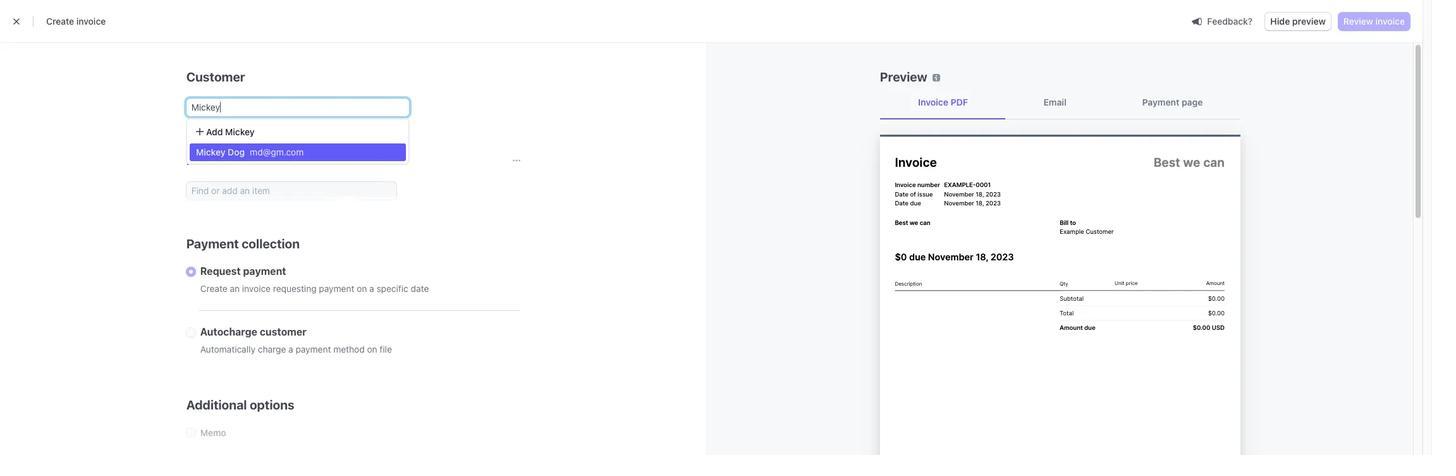 Task type: vqa. For each thing, say whether or not it's contained in the screenshot.
Create invoice's invoice
yes



Task type: locate. For each thing, give the bounding box(es) containing it.
automatically
[[200, 344, 255, 355]]

1 vertical spatial on
[[367, 344, 377, 355]]

payment down collection in the bottom of the page
[[243, 266, 286, 277]]

2 vertical spatial payment
[[296, 344, 331, 355]]

payment
[[1142, 97, 1179, 107], [186, 236, 239, 251]]

a right charge
[[288, 344, 293, 355]]

0 vertical spatial create
[[46, 16, 74, 27]]

mickey
[[225, 126, 255, 137], [196, 147, 225, 157]]

feedback?
[[1207, 15, 1253, 26]]

tab list
[[880, 86, 1240, 119]]

payment for payment page
[[1142, 97, 1179, 107]]

items
[[186, 153, 220, 168]]

payment
[[243, 266, 286, 277], [319, 283, 354, 294], [296, 344, 331, 355]]

request
[[200, 266, 241, 277]]

autocharge customer automatically charge a payment method on file
[[200, 326, 392, 355]]

mickey up dog
[[225, 126, 255, 137]]

md@gm.com
[[250, 147, 304, 157]]

hide preview button
[[1265, 13, 1331, 30]]

mickey inside add mickey button
[[225, 126, 255, 137]]

feedback? button
[[1187, 12, 1258, 30]]

1 horizontal spatial a
[[369, 283, 374, 294]]

1 horizontal spatial create
[[200, 283, 227, 294]]

0 vertical spatial payment
[[1142, 97, 1179, 107]]

1 horizontal spatial payment
[[1142, 97, 1179, 107]]

invoice inside request payment create an invoice requesting payment on a specific date
[[242, 283, 271, 294]]

1 vertical spatial payment
[[186, 236, 239, 251]]

payment up request
[[186, 236, 239, 251]]

review invoice
[[1343, 16, 1405, 27]]

charge
[[258, 344, 286, 355]]

add
[[206, 126, 223, 137]]

invoice inside review invoice button
[[1375, 16, 1405, 27]]

payment left page
[[1142, 97, 1179, 107]]

payment down customer on the bottom left of page
[[296, 344, 331, 355]]

payment right requesting
[[319, 283, 354, 294]]

payment page
[[1142, 97, 1202, 107]]

Find or add a customer… text field
[[186, 99, 409, 116]]

on left specific
[[357, 283, 367, 294]]

invoice for review invoice
[[1375, 16, 1405, 27]]

invoice for create invoice
[[76, 16, 106, 27]]

0 vertical spatial mickey
[[225, 126, 255, 137]]

method
[[333, 344, 365, 355]]

mickey down add
[[196, 147, 225, 157]]

a left specific
[[369, 283, 374, 294]]

0 vertical spatial a
[[369, 283, 374, 294]]

request payment create an invoice requesting payment on a specific date
[[200, 266, 429, 294]]

date
[[411, 283, 429, 294]]

1 vertical spatial create
[[200, 283, 227, 294]]

0 horizontal spatial invoice
[[76, 16, 106, 27]]

review invoice button
[[1338, 13, 1410, 30]]

on
[[357, 283, 367, 294], [367, 344, 377, 355]]

Find or add an item text field
[[186, 182, 396, 200]]

create inside request payment create an invoice requesting payment on a specific date
[[200, 283, 227, 294]]

an
[[230, 283, 240, 294]]

0 vertical spatial on
[[357, 283, 367, 294]]

1 vertical spatial a
[[288, 344, 293, 355]]

1 horizontal spatial invoice
[[242, 283, 271, 294]]

requesting
[[273, 283, 317, 294]]

on left file at bottom left
[[367, 344, 377, 355]]

mickey dog md@gm.com
[[196, 147, 304, 157]]

0 horizontal spatial a
[[288, 344, 293, 355]]

tab list containing invoice pdf
[[880, 86, 1240, 119]]

create
[[46, 16, 74, 27], [200, 283, 227, 294]]

on inside autocharge customer automatically charge a payment method on file
[[367, 344, 377, 355]]

a
[[369, 283, 374, 294], [288, 344, 293, 355]]

invoice
[[76, 16, 106, 27], [1375, 16, 1405, 27], [242, 283, 271, 294]]

2 horizontal spatial invoice
[[1375, 16, 1405, 27]]

options
[[250, 398, 294, 412]]

on for customer
[[367, 344, 377, 355]]

0 horizontal spatial payment
[[186, 236, 239, 251]]

additional
[[186, 398, 247, 412]]

on inside request payment create an invoice requesting payment on a specific date
[[357, 283, 367, 294]]



Task type: describe. For each thing, give the bounding box(es) containing it.
0 vertical spatial payment
[[243, 266, 286, 277]]

customer
[[260, 326, 306, 338]]

customer
[[186, 70, 245, 84]]

collection
[[242, 236, 300, 251]]

create invoice
[[46, 16, 106, 27]]

a inside autocharge customer automatically charge a payment method on file
[[288, 344, 293, 355]]

add mickey button
[[187, 122, 408, 142]]

autocharge
[[200, 326, 257, 338]]

invoice pdf
[[918, 97, 968, 107]]

payment inside autocharge customer automatically charge a payment method on file
[[296, 344, 331, 355]]

payment collection
[[186, 236, 300, 251]]

page
[[1181, 97, 1202, 107]]

review
[[1343, 16, 1373, 27]]

additional options
[[186, 398, 294, 412]]

hide preview
[[1270, 16, 1326, 27]]

dog
[[228, 147, 245, 157]]

1 vertical spatial payment
[[319, 283, 354, 294]]

add mickey
[[206, 126, 255, 137]]

preview
[[1292, 16, 1326, 27]]

preview
[[880, 70, 927, 84]]

on for payment
[[357, 283, 367, 294]]

memo
[[200, 427, 226, 438]]

1 vertical spatial mickey
[[196, 147, 225, 157]]

email
[[1043, 97, 1066, 107]]

hide
[[1270, 16, 1290, 27]]

payment for payment collection
[[186, 236, 239, 251]]

file
[[380, 344, 392, 355]]

0 horizontal spatial create
[[46, 16, 74, 27]]

specific
[[376, 283, 408, 294]]

a inside request payment create an invoice requesting payment on a specific date
[[369, 283, 374, 294]]

invoice
[[918, 97, 948, 107]]

pdf
[[950, 97, 968, 107]]



